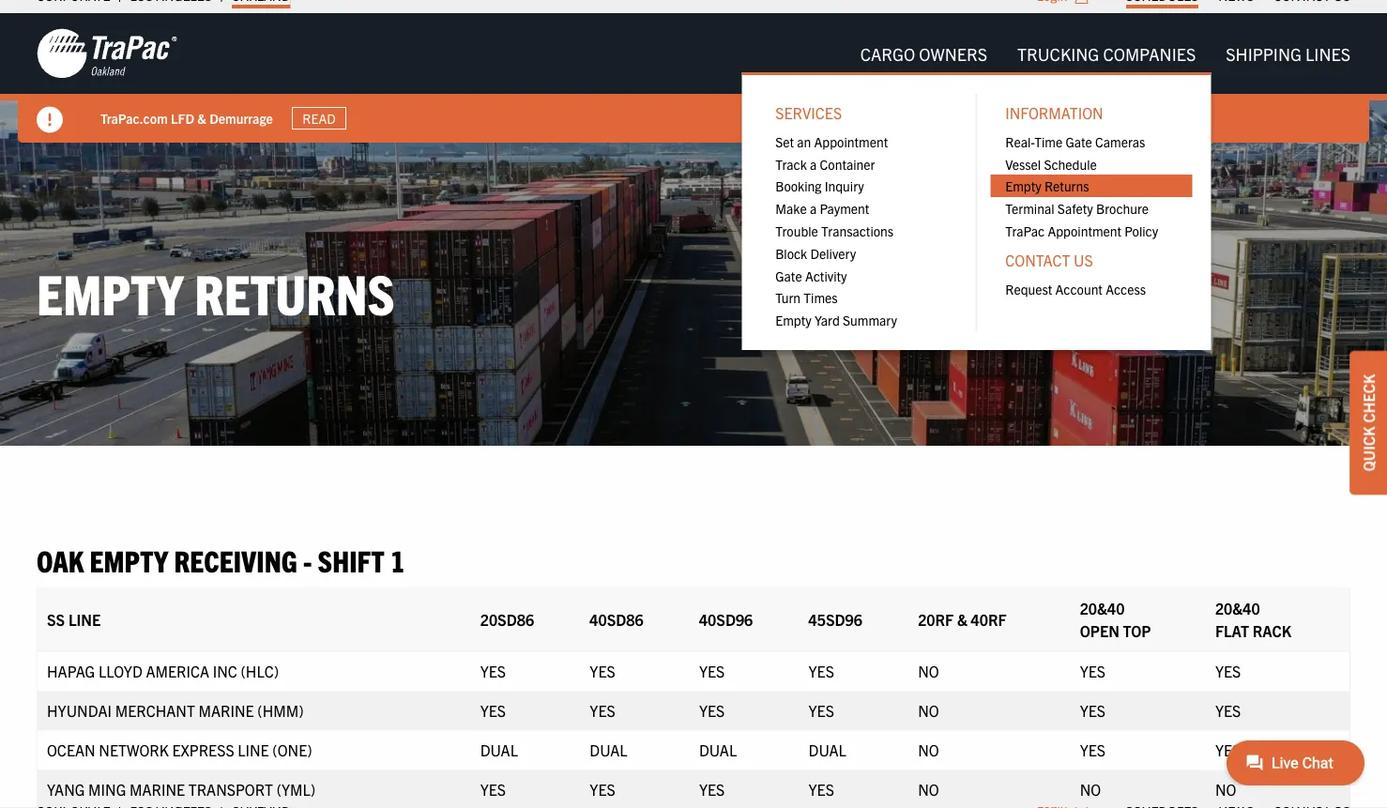 Task type: vqa. For each thing, say whether or not it's contained in the screenshot.


Task type: locate. For each thing, give the bounding box(es) containing it.
turn times link
[[761, 286, 962, 309]]

menu bar
[[1116, 0, 1361, 8], [742, 35, 1366, 350]]

2 horizontal spatial empty
[[1006, 177, 1042, 194]]

hyundai merchant marine (hmm)
[[47, 701, 304, 719]]

0 horizontal spatial marine
[[130, 779, 185, 798]]

empty
[[90, 542, 168, 578]]

1 horizontal spatial gate
[[1066, 133, 1093, 150]]

request
[[1006, 281, 1053, 297]]

empty
[[1006, 177, 1042, 194], [37, 257, 184, 326], [776, 312, 812, 328]]

20&40 flat rack
[[1216, 598, 1292, 640]]

inquiry
[[825, 177, 864, 194]]

a right track
[[810, 155, 817, 172]]

gate activity link
[[761, 264, 962, 286]]

container
[[820, 155, 875, 172]]

menu bar inside banner
[[742, 35, 1366, 350]]

dual
[[480, 740, 518, 759], [590, 740, 628, 759], [699, 740, 737, 759], [809, 740, 847, 759]]

terminal safety brochure link
[[991, 197, 1192, 219]]

a
[[810, 155, 817, 172], [810, 200, 817, 217]]

gate up schedule
[[1066, 133, 1093, 150]]

contact
[[1006, 250, 1071, 269]]

contact us menu item
[[991, 242, 1192, 300]]

& left 40rf
[[957, 610, 968, 628]]

1 horizontal spatial 20&40
[[1216, 598, 1260, 617]]

marine down ocean network express line (one)
[[130, 779, 185, 798]]

40sd96
[[699, 610, 753, 628]]

1
[[390, 542, 405, 578]]

trucking companies
[[1018, 43, 1196, 64]]

& right lfd
[[197, 109, 206, 126]]

1 vertical spatial gate
[[776, 267, 802, 284]]

0 vertical spatial line
[[68, 610, 101, 628]]

20&40 inside 20&40 flat rack
[[1216, 598, 1260, 617]]

inc
[[213, 661, 237, 680]]

booking
[[776, 177, 822, 194]]

empty returns
[[37, 257, 395, 326]]

appointment down the 'terminal safety brochure' link
[[1048, 222, 1122, 239]]

appointment inside set an appointment track a container booking inquiry make a payment trouble transactions block delivery gate activity turn times empty yard summary
[[814, 133, 888, 150]]

vessel
[[1006, 155, 1041, 172]]

1 horizontal spatial line
[[238, 740, 269, 759]]

20&40 up flat
[[1216, 598, 1260, 617]]

1 vertical spatial menu bar
[[742, 35, 1366, 350]]

20&40 inside 20&40 open top
[[1080, 598, 1125, 617]]

0 horizontal spatial returns
[[195, 257, 395, 326]]

menu
[[742, 72, 1211, 350], [761, 130, 962, 331], [991, 130, 1192, 242]]

1 horizontal spatial marine
[[199, 701, 254, 719]]

appointment up container
[[814, 133, 888, 150]]

summary
[[843, 312, 897, 328]]

real-time gate cameras vessel schedule empty returns terminal safety brochure trapac appointment policy
[[1006, 133, 1159, 239]]

request account access link
[[991, 278, 1192, 300]]

yes
[[480, 661, 506, 680], [590, 661, 616, 680], [699, 661, 725, 680], [809, 661, 834, 680], [1080, 661, 1106, 680], [1216, 661, 1241, 680], [480, 701, 506, 719], [590, 701, 616, 719], [699, 701, 725, 719], [809, 701, 834, 719], [1080, 701, 1106, 719], [1216, 701, 1241, 719], [1080, 740, 1106, 759], [1216, 740, 1241, 759], [480, 779, 506, 798], [590, 779, 616, 798], [699, 779, 725, 798], [809, 779, 834, 798]]

marine down inc
[[199, 701, 254, 719]]

menu item
[[1274, 0, 1351, 8]]

yang
[[47, 779, 85, 798]]

gate inside set an appointment track a container booking inquiry make a payment trouble transactions block delivery gate activity turn times empty yard summary
[[776, 267, 802, 284]]

lines
[[1306, 43, 1351, 64]]

an
[[797, 133, 811, 150]]

1 horizontal spatial empty
[[776, 312, 812, 328]]

policy
[[1125, 222, 1159, 239]]

no for hyundai merchant marine (hmm)
[[918, 701, 939, 719]]

demurrage
[[210, 109, 273, 126]]

2 20&40 from the left
[[1216, 598, 1260, 617]]

menu containing set an appointment
[[761, 130, 962, 331]]

us
[[1074, 250, 1093, 269]]

0 vertical spatial gate
[[1066, 133, 1093, 150]]

1 vertical spatial marine
[[130, 779, 185, 798]]

trapac.com lfd & demurrage
[[100, 109, 273, 126]]

1 vertical spatial &
[[957, 610, 968, 628]]

shipping lines link
[[1211, 35, 1366, 72]]

menu containing services
[[742, 72, 1211, 350]]

2 dual from the left
[[590, 740, 628, 759]]

gate up turn
[[776, 267, 802, 284]]

20rf & 40rf
[[918, 610, 1007, 628]]

services menu item
[[761, 94, 962, 331]]

4 dual from the left
[[809, 740, 847, 759]]

ocean
[[47, 740, 95, 759]]

20sd86
[[480, 610, 534, 628]]

owners
[[919, 43, 988, 64]]

line left "(one)"
[[238, 740, 269, 759]]

1 horizontal spatial returns
[[1045, 177, 1089, 194]]

20&40
[[1080, 598, 1125, 617], [1216, 598, 1260, 617]]

ss line
[[47, 610, 101, 628]]

appointment inside real-time gate cameras vessel schedule empty returns terminal safety brochure trapac appointment policy
[[1048, 222, 1122, 239]]

0 horizontal spatial gate
[[776, 267, 802, 284]]

news menu item
[[1219, 0, 1254, 8]]

solid image
[[37, 107, 63, 133]]

appointment
[[814, 133, 888, 150], [1048, 222, 1122, 239]]

banner
[[0, 13, 1387, 350]]

menu for information
[[991, 130, 1192, 242]]

(one)
[[273, 740, 312, 759]]

access
[[1106, 281, 1146, 297]]

receiving
[[174, 542, 297, 578]]

read link
[[292, 107, 347, 130]]

times
[[804, 289, 838, 306]]

1 vertical spatial returns
[[195, 257, 395, 326]]

20rf
[[918, 610, 954, 628]]

1 20&40 from the left
[[1080, 598, 1125, 617]]

0 horizontal spatial appointment
[[814, 133, 888, 150]]

-
[[303, 542, 312, 578]]

(hlc)
[[241, 661, 279, 680]]

0 vertical spatial a
[[810, 155, 817, 172]]

oak empty receiving                - shift 1
[[37, 542, 405, 578]]

no
[[918, 661, 939, 680], [918, 701, 939, 719], [918, 740, 939, 759], [918, 779, 939, 798], [1080, 779, 1101, 798], [1216, 779, 1237, 798]]

menu containing real-time gate cameras
[[991, 130, 1192, 242]]

0 horizontal spatial &
[[197, 109, 206, 126]]

trapac
[[1006, 222, 1045, 239]]

0 horizontal spatial line
[[68, 610, 101, 628]]

menu for services
[[761, 130, 962, 331]]

marine
[[199, 701, 254, 719], [130, 779, 185, 798]]

40rf
[[971, 610, 1007, 628]]

0 vertical spatial appointment
[[814, 133, 888, 150]]

20&40 for flat
[[1216, 598, 1260, 617]]

contact us link
[[991, 242, 1192, 278]]

line
[[68, 610, 101, 628], [238, 740, 269, 759]]

1 vertical spatial appointment
[[1048, 222, 1122, 239]]

0 horizontal spatial empty
[[37, 257, 184, 326]]

real-time gate cameras link
[[991, 130, 1192, 152]]

open
[[1080, 621, 1120, 640]]

banner containing cargo owners
[[0, 13, 1387, 350]]

0 vertical spatial marine
[[199, 701, 254, 719]]

empty inside set an appointment track a container booking inquiry make a payment trouble transactions block delivery gate activity turn times empty yard summary
[[776, 312, 812, 328]]

1 horizontal spatial &
[[957, 610, 968, 628]]

cargo
[[860, 43, 915, 64]]

menu bar containing cargo owners
[[742, 35, 1366, 350]]

0 vertical spatial &
[[197, 109, 206, 126]]

trucking
[[1018, 43, 1100, 64]]

set an appointment link
[[761, 130, 962, 152]]

brochure
[[1096, 200, 1149, 217]]

information menu item
[[991, 94, 1192, 242]]

line right 'ss'
[[68, 610, 101, 628]]

a right make at right top
[[810, 200, 817, 217]]

0 horizontal spatial 20&40
[[1080, 598, 1125, 617]]

set an appointment track a container booking inquiry make a payment trouble transactions block delivery gate activity turn times empty yard summary
[[776, 133, 897, 328]]

20&40 up open in the bottom of the page
[[1080, 598, 1125, 617]]

1 horizontal spatial appointment
[[1048, 222, 1122, 239]]

flat
[[1216, 621, 1250, 640]]

0 vertical spatial returns
[[1045, 177, 1089, 194]]



Task type: describe. For each thing, give the bounding box(es) containing it.
trucking companies link
[[1003, 35, 1211, 72]]

ocean network express line (one)
[[47, 740, 312, 759]]

turn
[[776, 289, 801, 306]]

rack
[[1253, 621, 1292, 640]]

block delivery link
[[761, 242, 962, 264]]

menu for trucking companies
[[742, 72, 1211, 350]]

empty returns menu item
[[991, 175, 1192, 197]]

cameras
[[1096, 133, 1146, 150]]

set
[[776, 133, 794, 150]]

no for yang ming marine transport (yml)
[[918, 779, 939, 798]]

empty yard summary link
[[761, 309, 962, 331]]

trapac.com
[[100, 109, 168, 126]]

information link
[[991, 94, 1192, 130]]

yard
[[815, 312, 840, 328]]

vessel schedule link
[[991, 152, 1192, 175]]

booking inquiry link
[[761, 175, 962, 197]]

companies
[[1103, 43, 1196, 64]]

cargo owners link
[[845, 35, 1003, 72]]

0 vertical spatial menu bar
[[1116, 0, 1361, 8]]

shipping lines
[[1226, 43, 1351, 64]]

marine for transport
[[130, 779, 185, 798]]

quick
[[1359, 426, 1378, 472]]

real-
[[1006, 133, 1035, 150]]

request account access
[[1006, 281, 1146, 297]]

america
[[146, 661, 209, 680]]

trouble
[[776, 222, 818, 239]]

payment
[[820, 200, 870, 217]]

lfd
[[171, 109, 194, 126]]

no for ocean network express line (one)
[[918, 740, 939, 759]]

(yml)
[[277, 779, 316, 798]]

& inside banner
[[197, 109, 206, 126]]

45sd96
[[809, 610, 863, 628]]

make a payment link
[[761, 197, 962, 219]]

1 dual from the left
[[480, 740, 518, 759]]

safety
[[1058, 200, 1093, 217]]

hapag lloyd america inc (hlc)
[[47, 661, 279, 680]]

schedule
[[1044, 155, 1097, 172]]

1 vertical spatial line
[[238, 740, 269, 759]]

trapac appointment policy link
[[991, 219, 1192, 242]]

oakland image
[[37, 27, 177, 80]]

gate inside real-time gate cameras vessel schedule empty returns terminal safety brochure trapac appointment policy
[[1066, 133, 1093, 150]]

oak
[[37, 542, 84, 578]]

account
[[1056, 281, 1103, 297]]

hyundai
[[47, 701, 112, 719]]

no for hapag lloyd america inc (hlc)
[[918, 661, 939, 680]]

quick check
[[1359, 374, 1378, 472]]

1 vertical spatial a
[[810, 200, 817, 217]]

transport
[[188, 779, 273, 798]]

make
[[776, 200, 807, 217]]

ss
[[47, 610, 65, 628]]

top
[[1123, 621, 1151, 640]]

time
[[1035, 133, 1063, 150]]

20&40 for open
[[1080, 598, 1125, 617]]

shipping
[[1226, 43, 1302, 64]]

services link
[[761, 94, 962, 130]]

quick check link
[[1350, 351, 1387, 495]]

light image
[[1075, 0, 1089, 4]]

merchant
[[115, 701, 195, 719]]

40sd86
[[590, 610, 644, 628]]

ming
[[88, 779, 126, 798]]

shift
[[318, 542, 385, 578]]

network
[[99, 740, 169, 759]]

information
[[1006, 103, 1104, 121]]

marine for (hmm)
[[199, 701, 254, 719]]

read
[[303, 110, 336, 127]]

3 dual from the left
[[699, 740, 737, 759]]

returns inside real-time gate cameras vessel schedule empty returns terminal safety brochure trapac appointment policy
[[1045, 177, 1089, 194]]

services
[[776, 103, 842, 121]]

yang ming marine transport (yml)
[[47, 779, 316, 798]]

trucking companies menu item
[[742, 35, 1211, 350]]

check
[[1359, 374, 1378, 423]]

track a container link
[[761, 152, 962, 175]]

trouble transactions link
[[761, 219, 962, 242]]

(hmm)
[[258, 701, 304, 719]]

cargo owners
[[860, 43, 988, 64]]

schedules menu item
[[1126, 0, 1199, 8]]

track
[[776, 155, 807, 172]]

express
[[172, 740, 234, 759]]

activity
[[805, 267, 847, 284]]

delivery
[[811, 245, 856, 261]]

empty inside real-time gate cameras vessel schedule empty returns terminal safety brochure trapac appointment policy
[[1006, 177, 1042, 194]]

terminal
[[1006, 200, 1055, 217]]

lloyd
[[99, 661, 142, 680]]



